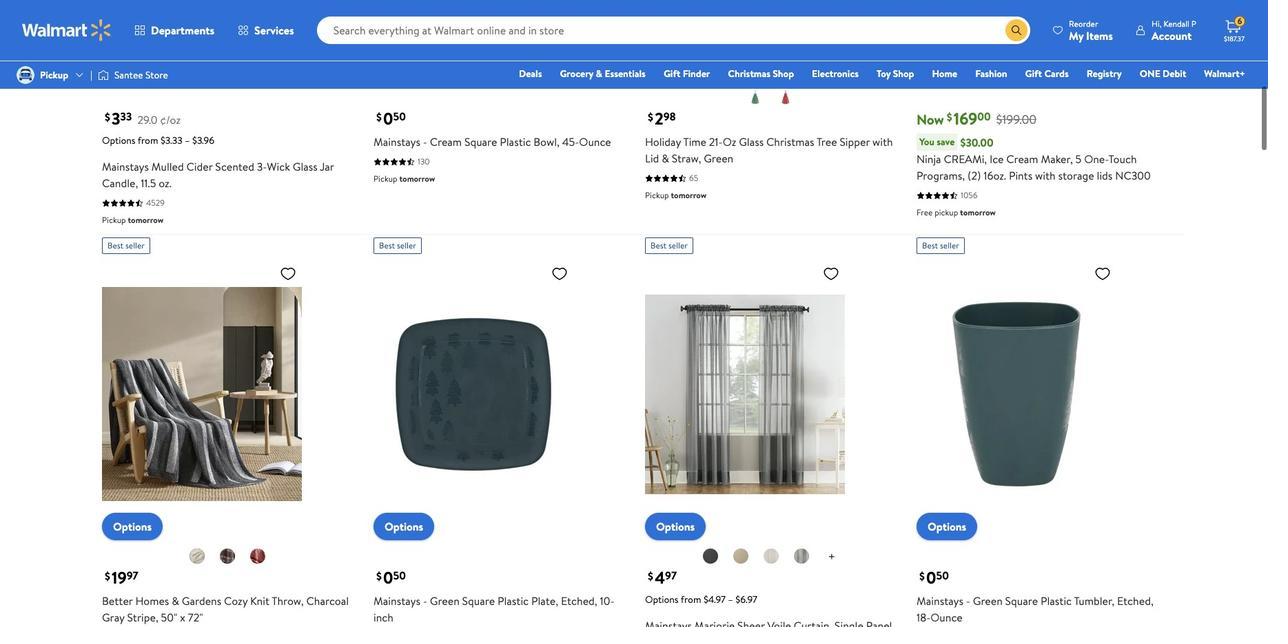 Task type: describe. For each thing, give the bounding box(es) containing it.
¢/oz
[[160, 112, 181, 127]]

$ 0 50 for mainstays - cream square plastic bowl, 45-ounce
[[376, 106, 406, 130]]

29.0
[[137, 112, 157, 127]]

better homes & gardens cozy knit throw, charcoal gray stripe, 50" x 72" image
[[102, 259, 302, 529]]

best seller for gray
[[108, 239, 145, 251]]

best seller for inch
[[379, 239, 416, 251]]

programs,
[[917, 168, 965, 183]]

kendall
[[1164, 18, 1190, 29]]

beige image
[[189, 548, 205, 564]]

$ 0 50 for mainstays - green square plastic plate, etched, 10- inch
[[376, 566, 406, 589]]

19
[[112, 566, 127, 589]]

search icon image
[[1011, 25, 1022, 36]]

toy shop link
[[870, 66, 920, 81]]

cards
[[1044, 67, 1069, 81]]

green for mainstays - green square plastic plate, etched, 10- inch
[[430, 593, 460, 609]]

$199.00
[[996, 110, 1037, 127]]

red and white image
[[249, 548, 266, 564]]

free
[[917, 206, 933, 218]]

electronics
[[812, 67, 859, 81]]

add to favorites list, mainstays - green square plastic plate, etched, 10-inch image
[[551, 265, 568, 282]]

square for plate,
[[462, 593, 495, 609]]

my
[[1069, 28, 1084, 43]]

18-
[[917, 610, 931, 625]]

christmas inside "holiday time 21-oz glass christmas tree sipper with lid & straw, green"
[[766, 134, 814, 149]]

time
[[683, 134, 706, 149]]

medallion image
[[793, 548, 810, 564]]

red image
[[777, 88, 794, 105]]

$ inside $ 3 33 29.0 ¢/oz options from $3.33 – $3.96
[[105, 109, 110, 124]]

home
[[932, 67, 957, 81]]

grocery & essentials
[[560, 67, 646, 81]]

cream inside you save $30.00 ninja creami, ice cream maker, 5 one-touch programs, (2) 16oz. pints with storage lids nc300
[[1006, 151, 1038, 166]]

options from $4.97 – $6.97
[[645, 593, 757, 607]]

one
[[1140, 67, 1160, 81]]

50 for mainstays - green square plastic plate, etched, 10- inch
[[393, 568, 406, 583]]

33
[[120, 109, 132, 124]]

homes
[[135, 593, 169, 609]]

add to cart image
[[922, 59, 939, 75]]

gardens
[[182, 593, 221, 609]]

brownstone image
[[732, 548, 749, 564]]

mainstays for mainstays mulled cider scented 3-wick glass jar candle, 11.5 oz.
[[102, 159, 149, 174]]

best for gray
[[108, 239, 123, 251]]

ice
[[990, 151, 1004, 166]]

$ 0 50 for mainstays - green square plastic tumbler, etched, 18-ounce
[[919, 566, 949, 589]]

add to favorites list, better homes & gardens cozy knit throw, charcoal gray stripe, 50" x 72" image
[[280, 265, 296, 282]]

mainstays mulled cider scented 3-wick glass jar candle, 11.5 oz.
[[102, 159, 334, 190]]

lids
[[1097, 168, 1113, 183]]

grocery
[[560, 67, 594, 81]]

free pickup tomorrow
[[917, 206, 996, 218]]

00
[[977, 109, 991, 124]]

store
[[145, 68, 168, 82]]

best for inch
[[379, 239, 395, 251]]

pints
[[1009, 168, 1033, 183]]

gift finder link
[[657, 66, 716, 81]]

6
[[1238, 15, 1242, 27]]

0 for mainstays - green square plastic plate, etched, 10- inch
[[383, 566, 393, 589]]

1 horizontal spatial –
[[728, 593, 733, 607]]

11.5
[[141, 175, 156, 190]]

jar
[[320, 159, 334, 174]]

green image
[[747, 88, 764, 105]]

green for mainstays - green square plastic tumbler, etched, 18-ounce
[[973, 593, 1003, 609]]

nc300
[[1115, 168, 1151, 183]]

departments button
[[123, 14, 226, 47]]

creami,
[[944, 151, 987, 166]]

ounce inside mainstays - green square plastic tumbler, etched, 18-ounce
[[931, 610, 963, 625]]

65
[[689, 172, 698, 183]]

gift for gift finder
[[664, 67, 680, 81]]

mainstays - green square plastic plate, etched, 10-inch image
[[374, 259, 573, 529]]

3 best seller from the left
[[651, 239, 688, 251]]

from inside $ 3 33 29.0 ¢/oz options from $3.33 – $3.96
[[138, 133, 158, 147]]

holiday time 21-oz glass christmas tree sipper with lid & straw, green
[[645, 134, 893, 165]]

one debit
[[1140, 67, 1186, 81]]

mainstays for mainstays - cream square plastic bowl, 45-ounce
[[374, 134, 420, 149]]

mainstays for mainstays - green square plastic tumbler, etched, 18-ounce
[[917, 593, 963, 609]]

fashion
[[975, 67, 1007, 81]]

now $ 169 00 $199.00
[[917, 106, 1037, 130]]

+
[[828, 548, 836, 565]]

maker,
[[1041, 151, 1073, 166]]

gift cards
[[1025, 67, 1069, 81]]

$ for mainstays - cream square plastic bowl, 45-ounce
[[376, 109, 382, 124]]

christmas shop link
[[722, 66, 800, 81]]

glass inside mainstays mulled cider scented 3-wick glass jar candle, 11.5 oz.
[[293, 159, 318, 174]]

- for mainstays - green square plastic plate, etched, 10- inch
[[423, 593, 427, 609]]

hi, kendall p account
[[1152, 18, 1196, 43]]

3
[[112, 106, 120, 130]]

toy shop
[[877, 67, 914, 81]]

toy
[[877, 67, 891, 81]]

knit
[[250, 593, 269, 609]]

- for mainstays - cream square plastic bowl, 45-ounce
[[423, 134, 427, 149]]

|
[[90, 68, 92, 82]]

seller for ounce
[[940, 239, 959, 251]]

mainstays - cream square plastic bowl, 45-ounce
[[374, 134, 611, 149]]

mulled
[[151, 159, 184, 174]]

tomorrow down 4529 on the left
[[128, 214, 163, 225]]

$30.00
[[960, 134, 993, 149]]

pickup tomorrow for 2
[[645, 189, 707, 201]]

50"
[[161, 610, 177, 625]]

pickup
[[935, 206, 958, 218]]

pickup down lid
[[645, 189, 669, 201]]

x
[[180, 610, 185, 625]]

plastic for bowl,
[[500, 134, 531, 149]]

gray
[[102, 610, 125, 625]]

charcoal
[[306, 593, 349, 609]]

plastic for plate,
[[498, 593, 529, 609]]

3 seller from the left
[[668, 239, 688, 251]]

$ for mainstays - green square plastic tumbler, etched, 18-ounce
[[919, 569, 925, 584]]

4
[[655, 566, 665, 589]]

with inside you save $30.00 ninja creami, ice cream maker, 5 one-touch programs, (2) 16oz. pints with storage lids nc300
[[1035, 168, 1056, 183]]

Walmart Site-Wide search field
[[317, 17, 1030, 44]]

21-
[[709, 134, 723, 149]]

169
[[954, 106, 977, 130]]

santee
[[114, 68, 143, 82]]

best seller for ounce
[[922, 239, 959, 251]]

ivory image
[[763, 548, 779, 564]]

oz.
[[159, 175, 172, 190]]

you
[[919, 134, 934, 148]]

$4.97
[[704, 593, 726, 607]]

$3.96
[[192, 133, 214, 147]]

departments
[[151, 23, 214, 38]]

santee store
[[114, 68, 168, 82]]

bowl,
[[534, 134, 560, 149]]

$ 3 33 29.0 ¢/oz options from $3.33 – $3.96
[[102, 106, 214, 147]]

cider
[[186, 159, 213, 174]]

storage
[[1058, 168, 1094, 183]]

with inside "holiday time 21-oz glass christmas tree sipper with lid & straw, green"
[[873, 134, 893, 149]]

pickup left |
[[40, 68, 68, 82]]

72"
[[188, 610, 203, 625]]

one-
[[1084, 151, 1109, 166]]

green inside "holiday time 21-oz glass christmas tree sipper with lid & straw, green"
[[704, 150, 733, 165]]

pickup down the candle,
[[102, 214, 126, 225]]

$3.33
[[160, 133, 182, 147]]

scented
[[215, 159, 254, 174]]

best for ounce
[[922, 239, 938, 251]]



Task type: vqa. For each thing, say whether or not it's contained in the screenshot.
the bottommost help
no



Task type: locate. For each thing, give the bounding box(es) containing it.
1 etched, from the left
[[561, 593, 597, 609]]

plastic left bowl,
[[500, 134, 531, 149]]

0 vertical spatial with
[[873, 134, 893, 149]]

0 vertical spatial –
[[185, 133, 190, 147]]

oz
[[723, 134, 736, 149]]

1 vertical spatial christmas
[[766, 134, 814, 149]]

add to favorites list, mainstays marjorie sheer voile curtain, single panel, 59"w x 84"l, gray image
[[823, 265, 839, 282]]

pickup tomorrow
[[374, 172, 435, 184], [645, 189, 707, 201], [102, 214, 163, 225]]

shop for christmas shop
[[773, 67, 794, 81]]

with down maker,
[[1035, 168, 1056, 183]]

shop for toy shop
[[893, 67, 914, 81]]

pickup tomorrow down '130'
[[374, 172, 435, 184]]

2 best from the left
[[379, 239, 395, 251]]

green inside mainstays - green square plastic plate, etched, 10- inch
[[430, 593, 460, 609]]

2 gift from the left
[[1025, 67, 1042, 81]]

shop inside 'link'
[[773, 67, 794, 81]]

1 horizontal spatial cream
[[1006, 151, 1038, 166]]

registry
[[1087, 67, 1122, 81]]

etched, for tumbler,
[[1117, 593, 1154, 609]]

sipper
[[840, 134, 870, 149]]

$ 2 98
[[648, 106, 676, 130]]

- for mainstays - green square plastic tumbler, etched, 18-ounce
[[966, 593, 970, 609]]

97 for 4
[[665, 568, 677, 583]]

mainstays inside mainstays mulled cider scented 3-wick glass jar candle, 11.5 oz.
[[102, 159, 149, 174]]

walmart+ link
[[1198, 66, 1252, 81]]

0 horizontal spatial ounce
[[579, 134, 611, 149]]

shop right the toy
[[893, 67, 914, 81]]

fashion link
[[969, 66, 1013, 81]]

etched, left 10-
[[561, 593, 597, 609]]

shop up the "red" "icon"
[[773, 67, 794, 81]]

0 horizontal spatial pickup tomorrow
[[102, 214, 163, 225]]

options inside $ 3 33 29.0 ¢/oz options from $3.33 – $3.96
[[102, 133, 135, 147]]

reorder my items
[[1069, 18, 1113, 43]]

$ for holiday time 21-oz glass christmas tree sipper with lid & straw, green
[[648, 109, 653, 124]]

1 vertical spatial –
[[728, 593, 733, 607]]

5
[[1076, 151, 1082, 166]]

brown image
[[219, 548, 236, 564]]

4 seller from the left
[[940, 239, 959, 251]]

seller for inch
[[397, 239, 416, 251]]

$187.37
[[1224, 34, 1245, 43]]

$
[[105, 109, 110, 124], [376, 109, 382, 124], [648, 109, 653, 124], [947, 109, 952, 124], [105, 569, 110, 584], [376, 569, 382, 584], [648, 569, 653, 584], [919, 569, 925, 584]]

 image
[[17, 66, 34, 84]]

gift left cards
[[1025, 67, 1042, 81]]

2 etched, from the left
[[1117, 593, 1154, 609]]

0 vertical spatial pickup tomorrow
[[374, 172, 435, 184]]

0 vertical spatial cream
[[430, 134, 462, 149]]

– inside $ 3 33 29.0 ¢/oz options from $3.33 – $3.96
[[185, 133, 190, 147]]

save
[[937, 134, 955, 148]]

1 shop from the left
[[773, 67, 794, 81]]

registry link
[[1080, 66, 1128, 81]]

0 horizontal spatial gift
[[664, 67, 680, 81]]

0 horizontal spatial shop
[[773, 67, 794, 81]]

shop
[[773, 67, 794, 81], [893, 67, 914, 81]]

- inside mainstays - green square plastic tumbler, etched, 18-ounce
[[966, 593, 970, 609]]

electronics link
[[806, 66, 865, 81]]

1 vertical spatial &
[[662, 150, 669, 165]]

mainstays - green square plastic plate, etched, 10- inch
[[374, 593, 614, 625]]

2 shop from the left
[[893, 67, 914, 81]]

black image
[[702, 548, 719, 564]]

50 for mainstays - green square plastic tumbler, etched, 18-ounce
[[936, 568, 949, 583]]

1 horizontal spatial with
[[1035, 168, 1056, 183]]

-
[[423, 134, 427, 149], [423, 593, 427, 609], [966, 593, 970, 609]]

2 97 from the left
[[665, 568, 677, 583]]

0 horizontal spatial 97
[[127, 568, 138, 583]]

1 vertical spatial pickup tomorrow
[[645, 189, 707, 201]]

98
[[664, 109, 676, 124]]

items
[[1086, 28, 1113, 43]]

1 horizontal spatial gift
[[1025, 67, 1042, 81]]

pickup tomorrow down 65 on the right top of page
[[645, 189, 707, 201]]

0 vertical spatial &
[[596, 67, 602, 81]]

1 vertical spatial from
[[681, 593, 701, 607]]

options
[[113, 59, 152, 74], [385, 59, 423, 74], [656, 59, 695, 74], [102, 133, 135, 147], [113, 519, 152, 534], [385, 519, 423, 534], [656, 519, 695, 534], [928, 519, 966, 534], [645, 593, 679, 607]]

green inside mainstays - green square plastic tumbler, etched, 18-ounce
[[973, 593, 1003, 609]]

from
[[138, 133, 158, 147], [681, 593, 701, 607]]

0 vertical spatial glass
[[739, 134, 764, 149]]

1 vertical spatial ounce
[[931, 610, 963, 625]]

$ inside $ 19 97
[[105, 569, 110, 584]]

plastic
[[500, 134, 531, 149], [498, 593, 529, 609], [1041, 593, 1072, 609]]

1 horizontal spatial pickup tomorrow
[[374, 172, 435, 184]]

97 for 19
[[127, 568, 138, 583]]

ounce
[[579, 134, 611, 149], [931, 610, 963, 625]]

1 horizontal spatial ounce
[[931, 610, 963, 625]]

– left $6.97
[[728, 593, 733, 607]]

mainstays up the candle,
[[102, 159, 149, 174]]

square for tumbler,
[[1005, 593, 1038, 609]]

1 vertical spatial cream
[[1006, 151, 1038, 166]]

better homes & gardens cozy knit throw, charcoal gray stripe, 50" x 72"
[[102, 593, 349, 625]]

tomorrow down 1056
[[960, 206, 996, 218]]

mainstays for mainstays - green square plastic plate, etched, 10- inch
[[374, 593, 420, 609]]

mainstays inside mainstays - green square plastic plate, etched, 10- inch
[[374, 593, 420, 609]]

plastic inside mainstays - green square plastic tumbler, etched, 18-ounce
[[1041, 593, 1072, 609]]

with right sipper
[[873, 134, 893, 149]]

1 horizontal spatial etched,
[[1117, 593, 1154, 609]]

4 best seller from the left
[[922, 239, 959, 251]]

square for bowl,
[[464, 134, 497, 149]]

christmas inside 'link'
[[728, 67, 770, 81]]

$ for better homes & gardens cozy knit throw, charcoal gray stripe, 50" x 72"
[[105, 569, 110, 584]]

1 horizontal spatial &
[[596, 67, 602, 81]]

pickup right jar
[[374, 172, 397, 184]]

mainstays - cream square plastic bowl, 45-ounce image
[[374, 0, 573, 70]]

Search search field
[[317, 17, 1030, 44]]

1 vertical spatial with
[[1035, 168, 1056, 183]]

add to favorites list, mainstays - green square plastic tumbler, etched, 18-ounce image
[[1094, 265, 1111, 282]]

plastic left plate, at the bottom
[[498, 593, 529, 609]]

1 horizontal spatial from
[[681, 593, 701, 607]]

touch
[[1109, 151, 1137, 166]]

2 best seller from the left
[[379, 239, 416, 251]]

& right grocery
[[596, 67, 602, 81]]

add button
[[917, 53, 969, 81]]

plastic inside mainstays - green square plastic plate, etched, 10- inch
[[498, 593, 529, 609]]

6 $187.37
[[1224, 15, 1245, 43]]

mainstays up '130'
[[374, 134, 420, 149]]

0 horizontal spatial green
[[430, 593, 460, 609]]

10-
[[600, 593, 614, 609]]

0 horizontal spatial cream
[[430, 134, 462, 149]]

christmas left tree
[[766, 134, 814, 149]]

2 vertical spatial &
[[172, 593, 179, 609]]

gift for gift cards
[[1025, 67, 1042, 81]]

- inside mainstays - green square plastic plate, etched, 10- inch
[[423, 593, 427, 609]]

$ 0 50
[[376, 106, 406, 130], [376, 566, 406, 589], [919, 566, 949, 589]]

& inside "holiday time 21-oz glass christmas tree sipper with lid & straw, green"
[[662, 150, 669, 165]]

ninja creami, ice cream maker, 5 one-touch programs, (2) 16oz. pints with storage lids nc300 image
[[917, 0, 1116, 70]]

2 horizontal spatial green
[[973, 593, 1003, 609]]

cozy
[[224, 593, 248, 609]]

1 gift from the left
[[664, 67, 680, 81]]

finder
[[683, 67, 710, 81]]

services
[[254, 23, 294, 38]]

reorder
[[1069, 18, 1098, 29]]

glass right "oz"
[[739, 134, 764, 149]]

holiday time 21-oz glass christmas tree sipper with lid & straw, green image
[[645, 0, 845, 70]]

mainstays up "18-"
[[917, 593, 963, 609]]

from down 29.0
[[138, 133, 158, 147]]

plastic left tumbler,
[[1041, 593, 1072, 609]]

tomorrow down 65 on the right top of page
[[671, 189, 707, 201]]

christmas up green image at the top of the page
[[728, 67, 770, 81]]

deals link
[[513, 66, 548, 81]]

straw,
[[672, 150, 701, 165]]

throw,
[[272, 593, 304, 609]]

mainstays - green square plastic tumbler, etched, 18-ounce
[[917, 593, 1154, 625]]

97 inside $ 19 97
[[127, 568, 138, 583]]

0 vertical spatial ounce
[[579, 134, 611, 149]]

mainstays up inch
[[374, 593, 420, 609]]

square inside mainstays - green square plastic plate, etched, 10- inch
[[462, 593, 495, 609]]

50 for mainstays - cream square plastic bowl, 45-ounce
[[393, 109, 406, 124]]

inch
[[374, 610, 393, 625]]

$ for options from $4.97 – $6.97
[[648, 569, 653, 584]]

cream
[[430, 134, 462, 149], [1006, 151, 1038, 166]]

square inside mainstays - green square plastic tumbler, etched, 18-ounce
[[1005, 593, 1038, 609]]

1 horizontal spatial green
[[704, 150, 733, 165]]

2 vertical spatial pickup tomorrow
[[102, 214, 163, 225]]

$ inside $ 2 98
[[648, 109, 653, 124]]

tomorrow
[[399, 172, 435, 184], [671, 189, 707, 201], [960, 206, 996, 218], [128, 214, 163, 225]]

1 best from the left
[[108, 239, 123, 251]]

holiday
[[645, 134, 681, 149]]

mainstays inside mainstays - green square plastic tumbler, etched, 18-ounce
[[917, 593, 963, 609]]

pickup tomorrow down 4529 on the left
[[102, 214, 163, 225]]

walmart image
[[22, 19, 112, 41]]

– right '$3.33' on the left top of the page
[[185, 133, 190, 147]]

mainstays - green square plastic tumbler, etched, 18-ounce image
[[917, 259, 1116, 529]]

pickup tomorrow for 0
[[374, 172, 435, 184]]

$ 19 97
[[105, 566, 138, 589]]

mainstays marjorie sheer voile curtain, single panel, 59"w x 84"l, gray image
[[645, 259, 845, 529]]

gift finder
[[664, 67, 710, 81]]

2 horizontal spatial pickup tomorrow
[[645, 189, 707, 201]]

walmart+
[[1204, 67, 1245, 81]]

green
[[704, 150, 733, 165], [430, 593, 460, 609], [973, 593, 1003, 609]]

97 inside $ 4 97
[[665, 568, 677, 583]]

1 horizontal spatial shop
[[893, 67, 914, 81]]

square
[[464, 134, 497, 149], [462, 593, 495, 609], [1005, 593, 1038, 609]]

etched, right tumbler,
[[1117, 593, 1154, 609]]

0 for mainstays - cream square plastic bowl, 45-ounce
[[383, 106, 393, 130]]

you save $30.00 ninja creami, ice cream maker, 5 one-touch programs, (2) 16oz. pints with storage lids nc300
[[917, 134, 1151, 183]]

0 horizontal spatial &
[[172, 593, 179, 609]]

gift left finder
[[664, 67, 680, 81]]

&
[[596, 67, 602, 81], [662, 150, 669, 165], [172, 593, 179, 609]]

0 horizontal spatial from
[[138, 133, 158, 147]]

0 horizontal spatial –
[[185, 133, 190, 147]]

seller for gray
[[125, 239, 145, 251]]

1 97 from the left
[[127, 568, 138, 583]]

& up 50"
[[172, 593, 179, 609]]

account
[[1152, 28, 1192, 43]]

4 best from the left
[[922, 239, 938, 251]]

options link
[[102, 53, 163, 81], [374, 53, 434, 81], [645, 53, 706, 81], [102, 513, 163, 540], [374, 513, 434, 540], [645, 513, 706, 540], [917, 513, 977, 540]]

1 best seller from the left
[[108, 239, 145, 251]]

0 horizontal spatial etched,
[[561, 593, 597, 609]]

better
[[102, 593, 133, 609]]

4529
[[146, 196, 165, 208]]

& right lid
[[662, 150, 669, 165]]

0 for mainstays - green square plastic tumbler, etched, 18-ounce
[[926, 566, 936, 589]]

essentials
[[605, 67, 646, 81]]

etched, for plate,
[[561, 593, 597, 609]]

mainstays
[[374, 134, 420, 149], [102, 159, 149, 174], [374, 593, 420, 609], [917, 593, 963, 609]]

2 horizontal spatial &
[[662, 150, 669, 165]]

1 horizontal spatial 97
[[665, 568, 677, 583]]

1 horizontal spatial glass
[[739, 134, 764, 149]]

0 vertical spatial christmas
[[728, 67, 770, 81]]

mainstays mulled cider scented 3-wick glass jar candle, 11.5 oz. image
[[102, 0, 302, 70]]

0 vertical spatial from
[[138, 133, 158, 147]]

1056
[[961, 189, 978, 201]]

97 up better
[[127, 568, 138, 583]]

services button
[[226, 14, 306, 47]]

glass inside "holiday time 21-oz glass christmas tree sipper with lid & straw, green"
[[739, 134, 764, 149]]

lid
[[645, 150, 659, 165]]

$ inside now $ 169 00 $199.00
[[947, 109, 952, 124]]

$ 4 97
[[648, 566, 677, 589]]

tumbler,
[[1074, 593, 1115, 609]]

glass left jar
[[293, 159, 318, 174]]

1 seller from the left
[[125, 239, 145, 251]]

0 horizontal spatial glass
[[293, 159, 318, 174]]

debit
[[1163, 67, 1186, 81]]

1 vertical spatial glass
[[293, 159, 318, 174]]

$ inside $ 4 97
[[648, 569, 653, 584]]

& inside better homes & gardens cozy knit throw, charcoal gray stripe, 50" x 72"
[[172, 593, 179, 609]]

seller
[[125, 239, 145, 251], [397, 239, 416, 251], [668, 239, 688, 251], [940, 239, 959, 251]]

christmas shop
[[728, 67, 794, 81]]

plastic for tumbler,
[[1041, 593, 1072, 609]]

etched, inside mainstays - green square plastic tumbler, etched, 18-ounce
[[1117, 593, 1154, 609]]

add
[[939, 59, 958, 74]]

0 horizontal spatial with
[[873, 134, 893, 149]]

$ for mainstays - green square plastic plate, etched, 10- inch
[[376, 569, 382, 584]]

from left the $4.97
[[681, 593, 701, 607]]

3 best from the left
[[651, 239, 667, 251]]

 image
[[98, 68, 109, 82]]

gift
[[664, 67, 680, 81], [1025, 67, 1042, 81]]

2 seller from the left
[[397, 239, 416, 251]]

etched, inside mainstays - green square plastic plate, etched, 10- inch
[[561, 593, 597, 609]]

97 up options from $4.97 – $6.97
[[665, 568, 677, 583]]

tomorrow down '130'
[[399, 172, 435, 184]]



